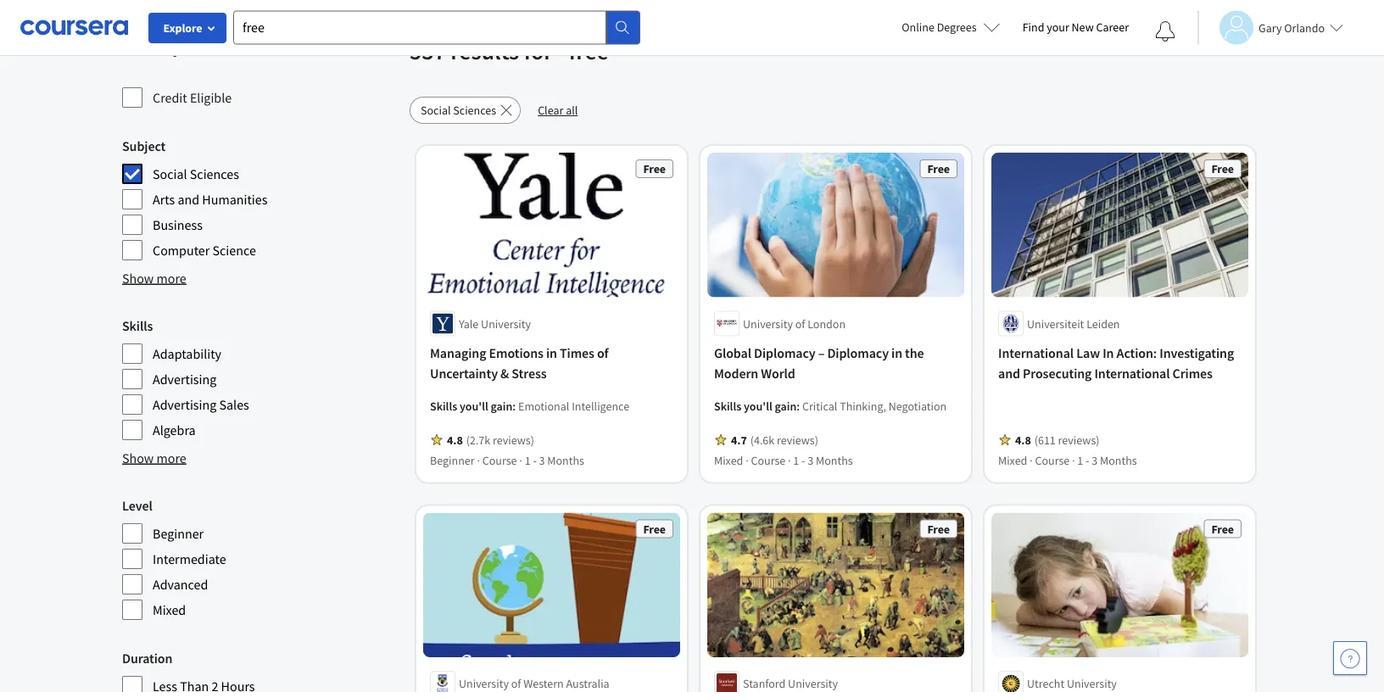 Task type: vqa. For each thing, say whether or not it's contained in the screenshot.
Months to the middle
yes



Task type: describe. For each thing, give the bounding box(es) containing it.
utrecht
[[1027, 676, 1065, 691]]

uncertainty
[[430, 365, 498, 382]]

advertising for advertising sales
[[153, 396, 217, 413]]

level group
[[122, 495, 400, 621]]

advertising for advertising
[[153, 371, 217, 388]]

business
[[153, 216, 203, 233]]

filter by
[[122, 37, 181, 58]]

help center image
[[1340, 648, 1361, 668]]

more for computer science
[[157, 270, 186, 287]]

find your new career link
[[1014, 17, 1137, 38]]

in inside managing emotions in times of uncertainty & stress
[[546, 345, 557, 362]]

yale
[[459, 316, 479, 331]]

show for computer science
[[122, 270, 154, 287]]

show more button for algebra
[[122, 448, 186, 468]]

sciences inside subject group
[[190, 165, 239, 182]]

: for world
[[797, 398, 800, 413]]

london
[[808, 316, 846, 331]]

mixed · course · 1 - 3 months for (611
[[998, 452, 1137, 468]]

degrees
[[937, 20, 977, 35]]

&
[[500, 365, 509, 382]]

prosecuting
[[1023, 365, 1092, 382]]

you'll for modern
[[744, 398, 773, 413]]

duration
[[122, 650, 172, 667]]

times
[[560, 345, 595, 362]]

beginner for beginner · course · 1 - 3 months
[[430, 452, 475, 468]]

4.7
[[731, 432, 747, 447]]

university for stanford
[[788, 676, 838, 691]]

new
[[1072, 20, 1094, 35]]

arts and humanities
[[153, 191, 268, 208]]

4.8 (611 reviews)
[[1015, 432, 1100, 447]]

1 · from the left
[[477, 452, 480, 468]]

university for utrecht
[[1067, 676, 1117, 691]]

0 horizontal spatial international
[[998, 345, 1074, 362]]

humanities
[[202, 191, 268, 208]]

find
[[1023, 20, 1044, 35]]

universiteit leiden
[[1027, 316, 1120, 331]]

in inside "global diplomacy – diplomacy in the modern world"
[[892, 345, 903, 362]]

stanford university
[[743, 676, 838, 691]]

reviews) for world
[[777, 432, 818, 447]]

international law in action: investigating and prosecuting international crimes
[[998, 345, 1234, 382]]

and inside subject group
[[178, 191, 199, 208]]

of for london
[[795, 316, 805, 331]]

yale university
[[459, 316, 531, 331]]

1 for stress
[[525, 452, 531, 468]]

(611
[[1035, 432, 1056, 447]]

investigating
[[1160, 345, 1234, 362]]

eligible
[[190, 89, 232, 106]]

australia
[[566, 676, 610, 691]]

find your new career
[[1023, 20, 1129, 35]]

mixed · course · 1 - 3 months for (4.6k
[[714, 452, 853, 468]]

social sciences button
[[410, 97, 521, 124]]

computer
[[153, 242, 210, 259]]

1 for world
[[793, 452, 799, 468]]

stress
[[512, 365, 547, 382]]

skills you'll gain : critical thinking, negotiation
[[714, 398, 947, 413]]

skills you'll gain : emotional intelligence
[[430, 398, 629, 413]]

months for stress
[[547, 452, 584, 468]]

- for world
[[802, 452, 805, 468]]

537 results for "free"
[[410, 36, 620, 66]]

skills for skills you'll gain : critical thinking, negotiation
[[714, 398, 742, 413]]

global
[[714, 345, 751, 362]]

show more for algebra
[[122, 450, 186, 467]]

3 course from the left
[[1035, 452, 1070, 468]]

1 diplomacy from the left
[[754, 345, 816, 362]]

emotions
[[489, 345, 544, 362]]

career
[[1096, 20, 1129, 35]]

arts
[[153, 191, 175, 208]]

advertising sales
[[153, 396, 249, 413]]

western
[[524, 676, 564, 691]]

3 · from the left
[[746, 452, 749, 468]]

adaptability
[[153, 345, 221, 362]]

months for world
[[816, 452, 853, 468]]

online degrees
[[902, 20, 977, 35]]

the
[[905, 345, 924, 362]]

subject
[[122, 137, 166, 154]]

universiteit
[[1027, 316, 1084, 331]]

beginner · course · 1 - 3 months
[[430, 452, 584, 468]]

clear
[[538, 103, 564, 118]]

of inside managing emotions in times of uncertainty & stress
[[597, 345, 609, 362]]

global diplomacy – diplomacy in the modern world link
[[714, 343, 958, 384]]

gary orlando button
[[1198, 11, 1344, 45]]

thinking,
[[840, 398, 886, 413]]

(2.7k
[[466, 432, 490, 447]]

modern
[[714, 365, 758, 382]]

crimes
[[1173, 365, 1213, 382]]

beginner for beginner
[[153, 525, 204, 542]]

course for &
[[482, 452, 517, 468]]

subject group
[[122, 136, 400, 261]]

more for algebra
[[157, 450, 186, 467]]

intermediate
[[153, 550, 226, 567]]

in
[[1103, 345, 1114, 362]]

mixed for 4.8 (611 reviews)
[[998, 452, 1027, 468]]

social sciences inside subject group
[[153, 165, 239, 182]]

world
[[761, 365, 795, 382]]

sciences inside button
[[453, 103, 496, 118]]

intelligence
[[572, 398, 629, 413]]

science
[[212, 242, 256, 259]]

results
[[451, 36, 519, 66]]

2 diplomacy from the left
[[827, 345, 889, 362]]

skills for skills you'll gain : emotional intelligence
[[430, 398, 457, 413]]

all
[[566, 103, 578, 118]]

show for algebra
[[122, 450, 154, 467]]

course for modern
[[751, 452, 786, 468]]

"free"
[[557, 36, 620, 66]]

3 months from the left
[[1100, 452, 1137, 468]]

of for western
[[511, 676, 521, 691]]

sales
[[219, 396, 249, 413]]

leiden
[[1087, 316, 1120, 331]]

level
[[122, 497, 152, 514]]



Task type: locate. For each thing, give the bounding box(es) containing it.
gain down &
[[491, 398, 513, 413]]

social inside subject group
[[153, 165, 187, 182]]

4.8 (2.7k reviews)
[[447, 432, 534, 447]]

2 horizontal spatial course
[[1035, 452, 1070, 468]]

1 horizontal spatial skills
[[430, 398, 457, 413]]

credit
[[153, 89, 187, 106]]

university left western
[[459, 676, 509, 691]]

2 1 from the left
[[793, 452, 799, 468]]

1 vertical spatial advertising
[[153, 396, 217, 413]]

3 - from the left
[[1086, 452, 1089, 468]]

1 course from the left
[[482, 452, 517, 468]]

1 horizontal spatial you'll
[[744, 398, 773, 413]]

1 advertising from the top
[[153, 371, 217, 388]]

mixed for 4.7 (4.6k reviews)
[[714, 452, 743, 468]]

for
[[524, 36, 553, 66]]

1 horizontal spatial in
[[892, 345, 903, 362]]

gary
[[1259, 20, 1282, 35]]

1 gain from the left
[[491, 398, 513, 413]]

1 vertical spatial more
[[157, 450, 186, 467]]

3 down 4.7 (4.6k reviews)
[[808, 452, 814, 468]]

0 horizontal spatial diplomacy
[[754, 345, 816, 362]]

critical
[[802, 398, 837, 413]]

show more
[[122, 270, 186, 287], [122, 450, 186, 467]]

0 horizontal spatial 1
[[525, 452, 531, 468]]

social down 537
[[421, 103, 451, 118]]

4.8
[[447, 432, 463, 447], [1015, 432, 1031, 447]]

diplomacy right –
[[827, 345, 889, 362]]

1 show more button from the top
[[122, 268, 186, 288]]

2 show from the top
[[122, 450, 154, 467]]

2 vertical spatial of
[[511, 676, 521, 691]]

show notifications image
[[1155, 21, 1176, 42]]

in left the times
[[546, 345, 557, 362]]

social inside button
[[421, 103, 451, 118]]

4.8 for 4.8 (611 reviews)
[[1015, 432, 1031, 447]]

clear all
[[538, 103, 578, 118]]

0 horizontal spatial mixed · course · 1 - 3 months
[[714, 452, 853, 468]]

1 horizontal spatial social
[[421, 103, 451, 118]]

social sciences up arts and humanities
[[153, 165, 239, 182]]

social up arts
[[153, 165, 187, 182]]

0 horizontal spatial of
[[511, 676, 521, 691]]

1 vertical spatial and
[[998, 365, 1020, 382]]

social
[[421, 103, 451, 118], [153, 165, 187, 182]]

0 horizontal spatial in
[[546, 345, 557, 362]]

0 horizontal spatial skills
[[122, 317, 153, 334]]

course down the (4.6k
[[751, 452, 786, 468]]

1 horizontal spatial sciences
[[453, 103, 496, 118]]

university right stanford
[[788, 676, 838, 691]]

in left the
[[892, 345, 903, 362]]

1 vertical spatial social sciences
[[153, 165, 239, 182]]

show more button for computer science
[[122, 268, 186, 288]]

2 course from the left
[[751, 452, 786, 468]]

0 horizontal spatial mixed
[[153, 601, 186, 618]]

2 - from the left
[[802, 452, 805, 468]]

you'll down uncertainty
[[460, 398, 488, 413]]

1 down 4.7 (4.6k reviews)
[[793, 452, 799, 468]]

What do you want to learn? text field
[[233, 11, 606, 45]]

1 horizontal spatial mixed · course · 1 - 3 months
[[998, 452, 1137, 468]]

0 vertical spatial show more button
[[122, 268, 186, 288]]

course
[[482, 452, 517, 468], [751, 452, 786, 468], [1035, 452, 1070, 468]]

show more down algebra
[[122, 450, 186, 467]]

diplomacy
[[754, 345, 816, 362], [827, 345, 889, 362]]

4.8 for 4.8 (2.7k reviews)
[[447, 432, 463, 447]]

–
[[818, 345, 825, 362]]

reviews) right "(611"
[[1058, 432, 1100, 447]]

show
[[122, 270, 154, 287], [122, 450, 154, 467]]

social sciences down results
[[421, 103, 496, 118]]

beginner inside level group
[[153, 525, 204, 542]]

1 horizontal spatial beginner
[[430, 452, 475, 468]]

you'll up the (4.6k
[[744, 398, 773, 413]]

university of western australia
[[459, 676, 610, 691]]

advertising down "adaptability"
[[153, 371, 217, 388]]

gain for stress
[[491, 398, 513, 413]]

explore
[[163, 20, 202, 36]]

coursera image
[[20, 14, 128, 41]]

gain
[[491, 398, 513, 413], [775, 398, 797, 413]]

0 vertical spatial and
[[178, 191, 199, 208]]

1 down 4.8 (611 reviews)
[[1077, 452, 1083, 468]]

credit eligible
[[153, 89, 232, 106]]

0 vertical spatial show more
[[122, 270, 186, 287]]

2 months from the left
[[816, 452, 853, 468]]

·
[[477, 452, 480, 468], [519, 452, 522, 468], [746, 452, 749, 468], [788, 452, 791, 468], [1030, 452, 1033, 468], [1072, 452, 1075, 468]]

0 horizontal spatial 3
[[539, 452, 545, 468]]

0 vertical spatial social
[[421, 103, 451, 118]]

5 · from the left
[[1030, 452, 1033, 468]]

1 more from the top
[[157, 270, 186, 287]]

show down the computer
[[122, 270, 154, 287]]

mixed
[[714, 452, 743, 468], [998, 452, 1027, 468], [153, 601, 186, 618]]

skills up "adaptability"
[[122, 317, 153, 334]]

0 horizontal spatial social
[[153, 165, 187, 182]]

skills down uncertainty
[[430, 398, 457, 413]]

3 1 from the left
[[1077, 452, 1083, 468]]

more down the computer
[[157, 270, 186, 287]]

mixed · course · 1 - 3 months
[[714, 452, 853, 468], [998, 452, 1137, 468]]

skills inside group
[[122, 317, 153, 334]]

university up emotions
[[481, 316, 531, 331]]

of left western
[[511, 676, 521, 691]]

mixed · course · 1 - 3 months down 4.8 (611 reviews)
[[998, 452, 1137, 468]]

2 : from the left
[[797, 398, 800, 413]]

0 vertical spatial of
[[795, 316, 805, 331]]

6 · from the left
[[1072, 452, 1075, 468]]

1 months from the left
[[547, 452, 584, 468]]

your
[[1047, 20, 1069, 35]]

mixed · course · 1 - 3 months down 4.7 (4.6k reviews)
[[714, 452, 853, 468]]

0 horizontal spatial and
[[178, 191, 199, 208]]

1 mixed · course · 1 - 3 months from the left
[[714, 452, 853, 468]]

: left emotional
[[513, 398, 516, 413]]

0 horizontal spatial months
[[547, 452, 584, 468]]

1 horizontal spatial gain
[[775, 398, 797, 413]]

0 vertical spatial show
[[122, 270, 154, 287]]

0 horizontal spatial sciences
[[190, 165, 239, 182]]

1 horizontal spatial 1
[[793, 452, 799, 468]]

0 vertical spatial more
[[157, 270, 186, 287]]

: left critical at the bottom
[[797, 398, 800, 413]]

2 3 from the left
[[808, 452, 814, 468]]

0 vertical spatial international
[[998, 345, 1074, 362]]

0 horizontal spatial you'll
[[460, 398, 488, 413]]

2 horizontal spatial -
[[1086, 452, 1089, 468]]

managing
[[430, 345, 486, 362]]

1 vertical spatial beginner
[[153, 525, 204, 542]]

2 horizontal spatial skills
[[714, 398, 742, 413]]

2 horizontal spatial mixed
[[998, 452, 1027, 468]]

1 - from the left
[[533, 452, 537, 468]]

1 reviews) from the left
[[493, 432, 534, 447]]

1 horizontal spatial and
[[998, 365, 1020, 382]]

1 down 4.8 (2.7k reviews)
[[525, 452, 531, 468]]

1 horizontal spatial months
[[816, 452, 853, 468]]

- down 4.8 (611 reviews)
[[1086, 452, 1089, 468]]

diplomacy up "world"
[[754, 345, 816, 362]]

1 show more from the top
[[122, 270, 186, 287]]

mixed inside level group
[[153, 601, 186, 618]]

2 you'll from the left
[[744, 398, 773, 413]]

0 vertical spatial advertising
[[153, 371, 217, 388]]

university right utrecht
[[1067, 676, 1117, 691]]

1 horizontal spatial course
[[751, 452, 786, 468]]

2 mixed · course · 1 - 3 months from the left
[[998, 452, 1137, 468]]

0 horizontal spatial course
[[482, 452, 517, 468]]

advertising
[[153, 371, 217, 388], [153, 396, 217, 413]]

computer science
[[153, 242, 256, 259]]

social sciences inside button
[[421, 103, 496, 118]]

skills group
[[122, 316, 400, 441]]

clear all button
[[528, 97, 588, 124]]

(4.6k
[[750, 432, 775, 447]]

2 in from the left
[[892, 345, 903, 362]]

2 horizontal spatial 1
[[1077, 452, 1083, 468]]

online degrees button
[[888, 8, 1014, 46]]

show more button down the computer
[[122, 268, 186, 288]]

free
[[643, 161, 666, 176], [927, 161, 950, 176], [1212, 161, 1234, 176], [643, 521, 666, 536], [927, 521, 950, 536], [1212, 521, 1234, 536]]

reviews) up 'beginner · course · 1 - 3 months'
[[493, 432, 534, 447]]

1 horizontal spatial reviews)
[[777, 432, 818, 447]]

1 horizontal spatial mixed
[[714, 452, 743, 468]]

3 3 from the left
[[1092, 452, 1098, 468]]

filter
[[122, 37, 160, 58]]

reviews) for stress
[[493, 432, 534, 447]]

1 1 from the left
[[525, 452, 531, 468]]

show more for computer science
[[122, 270, 186, 287]]

show more button
[[122, 268, 186, 288], [122, 448, 186, 468]]

international down the action:
[[1095, 365, 1170, 382]]

1 horizontal spatial -
[[802, 452, 805, 468]]

of left london
[[795, 316, 805, 331]]

and left prosecuting
[[998, 365, 1020, 382]]

mixed down 4.8 (611 reviews)
[[998, 452, 1027, 468]]

more
[[157, 270, 186, 287], [157, 450, 186, 467]]

1 horizontal spatial 3
[[808, 452, 814, 468]]

skills down modern
[[714, 398, 742, 413]]

orlando
[[1284, 20, 1325, 35]]

managing emotions in times of uncertainty & stress
[[430, 345, 609, 382]]

gain down "world"
[[775, 398, 797, 413]]

2 horizontal spatial 3
[[1092, 452, 1098, 468]]

mixed down advanced
[[153, 601, 186, 618]]

algebra
[[153, 422, 196, 439]]

0 vertical spatial beginner
[[430, 452, 475, 468]]

0 vertical spatial sciences
[[453, 103, 496, 118]]

beginner up intermediate at the bottom left of the page
[[153, 525, 204, 542]]

show more button down algebra
[[122, 448, 186, 468]]

1 horizontal spatial international
[[1095, 365, 1170, 382]]

1 in from the left
[[546, 345, 557, 362]]

explore button
[[148, 13, 226, 43]]

course down 4.8 (2.7k reviews)
[[482, 452, 517, 468]]

course down 4.8 (611 reviews)
[[1035, 452, 1070, 468]]

1 vertical spatial of
[[597, 345, 609, 362]]

law
[[1076, 345, 1100, 362]]

1 show from the top
[[122, 270, 154, 287]]

gary orlando
[[1259, 20, 1325, 35]]

1 4.8 from the left
[[447, 432, 463, 447]]

1 vertical spatial international
[[1095, 365, 1170, 382]]

of right the times
[[597, 345, 609, 362]]

2 4.8 from the left
[[1015, 432, 1031, 447]]

1
[[525, 452, 531, 468], [793, 452, 799, 468], [1077, 452, 1083, 468]]

1 horizontal spatial :
[[797, 398, 800, 413]]

2 show more button from the top
[[122, 448, 186, 468]]

: for stress
[[513, 398, 516, 413]]

and inside international law in action: investigating and prosecuting international crimes
[[998, 365, 1020, 382]]

2 reviews) from the left
[[777, 432, 818, 447]]

international up prosecuting
[[998, 345, 1074, 362]]

1 vertical spatial sciences
[[190, 165, 239, 182]]

2 gain from the left
[[775, 398, 797, 413]]

2 show more from the top
[[122, 450, 186, 467]]

None search field
[[233, 11, 640, 45]]

0 horizontal spatial 4.8
[[447, 432, 463, 447]]

- down 4.8 (2.7k reviews)
[[533, 452, 537, 468]]

2 horizontal spatial reviews)
[[1058, 432, 1100, 447]]

2 · from the left
[[519, 452, 522, 468]]

duration group
[[122, 648, 400, 692]]

university for yale
[[481, 316, 531, 331]]

2 more from the top
[[157, 450, 186, 467]]

utrecht university
[[1027, 676, 1117, 691]]

university
[[481, 316, 531, 331], [743, 316, 793, 331], [459, 676, 509, 691], [788, 676, 838, 691], [1067, 676, 1117, 691]]

university up global
[[743, 316, 793, 331]]

negotiation
[[889, 398, 947, 413]]

4.8 left "(611"
[[1015, 432, 1031, 447]]

mixed down 4.7
[[714, 452, 743, 468]]

1 you'll from the left
[[460, 398, 488, 413]]

advertising up algebra
[[153, 396, 217, 413]]

gain for world
[[775, 398, 797, 413]]

beginner down "(2.7k" on the left bottom of the page
[[430, 452, 475, 468]]

international law in action: investigating and prosecuting international crimes link
[[998, 343, 1242, 384]]

4.7 (4.6k reviews)
[[731, 432, 818, 447]]

0 vertical spatial social sciences
[[421, 103, 496, 118]]

stanford
[[743, 676, 786, 691]]

skills for skills
[[122, 317, 153, 334]]

0 horizontal spatial -
[[533, 452, 537, 468]]

1 vertical spatial show
[[122, 450, 154, 467]]

3 for world
[[808, 452, 814, 468]]

0 horizontal spatial reviews)
[[493, 432, 534, 447]]

1 vertical spatial social
[[153, 165, 187, 182]]

3 for stress
[[539, 452, 545, 468]]

you'll for &
[[460, 398, 488, 413]]

you'll
[[460, 398, 488, 413], [744, 398, 773, 413]]

sciences up arts and humanities
[[190, 165, 239, 182]]

4.8 left "(2.7k" on the left bottom of the page
[[447, 432, 463, 447]]

advanced
[[153, 576, 208, 593]]

1 horizontal spatial 4.8
[[1015, 432, 1031, 447]]

by
[[163, 37, 181, 58]]

1 vertical spatial show more button
[[122, 448, 186, 468]]

0 horizontal spatial beginner
[[153, 525, 204, 542]]

0 horizontal spatial gain
[[491, 398, 513, 413]]

4 · from the left
[[788, 452, 791, 468]]

3
[[539, 452, 545, 468], [808, 452, 814, 468], [1092, 452, 1098, 468]]

months
[[547, 452, 584, 468], [816, 452, 853, 468], [1100, 452, 1137, 468]]

beginner
[[430, 452, 475, 468], [153, 525, 204, 542]]

1 horizontal spatial diplomacy
[[827, 345, 889, 362]]

of
[[795, 316, 805, 331], [597, 345, 609, 362], [511, 676, 521, 691]]

emotional
[[518, 398, 569, 413]]

- for stress
[[533, 452, 537, 468]]

3 reviews) from the left
[[1058, 432, 1100, 447]]

2 horizontal spatial of
[[795, 316, 805, 331]]

reviews) right the (4.6k
[[777, 432, 818, 447]]

global diplomacy – diplomacy in the modern world
[[714, 345, 924, 382]]

- down 4.7 (4.6k reviews)
[[802, 452, 805, 468]]

2 horizontal spatial months
[[1100, 452, 1137, 468]]

3 down emotional
[[539, 452, 545, 468]]

1 3 from the left
[[539, 452, 545, 468]]

university of london
[[743, 316, 846, 331]]

2 advertising from the top
[[153, 396, 217, 413]]

0 horizontal spatial :
[[513, 398, 516, 413]]

show more down the computer
[[122, 270, 186, 287]]

0 horizontal spatial social sciences
[[153, 165, 239, 182]]

online
[[902, 20, 935, 35]]

3 down 4.8 (611 reviews)
[[1092, 452, 1098, 468]]

managing emotions in times of uncertainty & stress link
[[430, 343, 673, 384]]

1 vertical spatial show more
[[122, 450, 186, 467]]

more down algebra
[[157, 450, 186, 467]]

1 : from the left
[[513, 398, 516, 413]]

and right arts
[[178, 191, 199, 208]]

sciences down results
[[453, 103, 496, 118]]

action:
[[1117, 345, 1157, 362]]

1 horizontal spatial of
[[597, 345, 609, 362]]

1 horizontal spatial social sciences
[[421, 103, 496, 118]]

show down algebra
[[122, 450, 154, 467]]

537
[[410, 36, 446, 66]]



